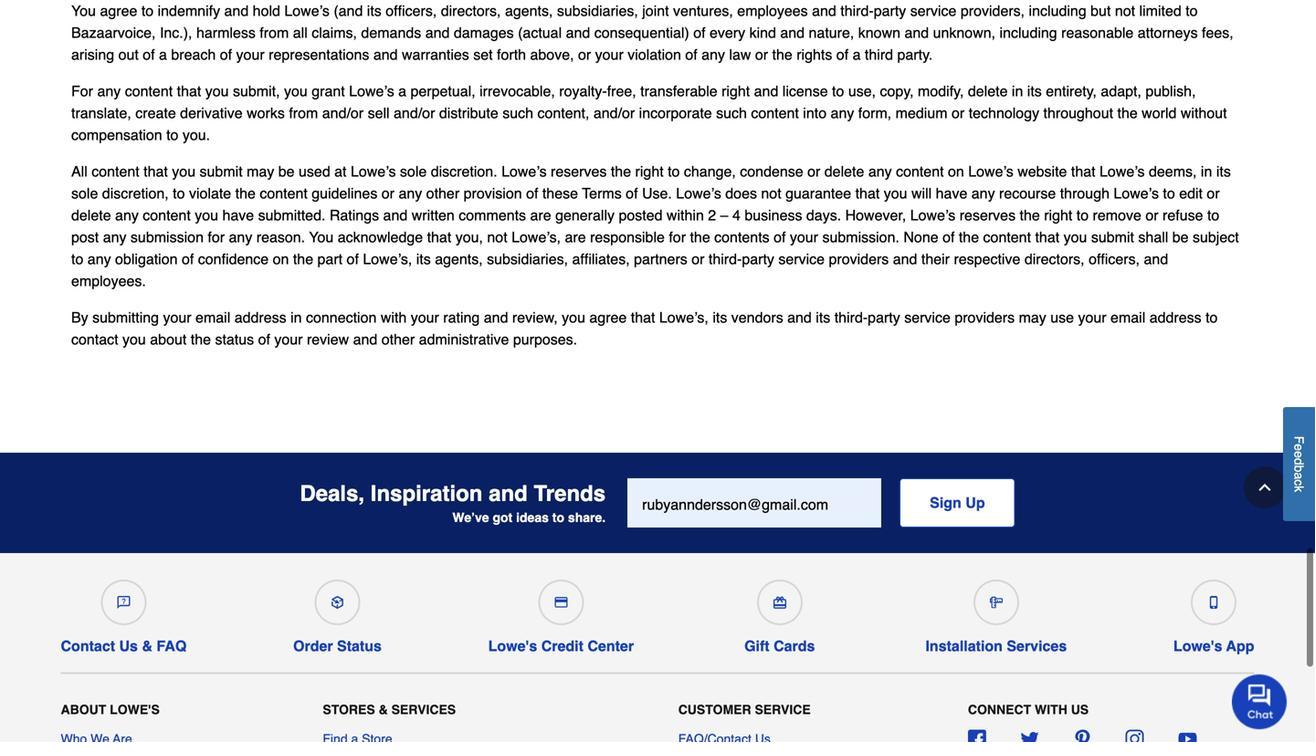 Task type: locate. For each thing, give the bounding box(es) containing it.
may inside all content that you submit may be used at lowe's sole discretion. lowe's reserves the right to change, condense or delete any content on lowe's website that lowe's deems, in its sole discretion, to violate the content guidelines or any other provision of these terms of use. lowe's does not guarantee that you will have any recourse through lowe's to edit or delete any content you have submitted. ratings and written comments are generally posted within 2 – 4 business days. however, lowe's reserves the right to remove or refuse to post any submission for any reason. you acknowledge that you, not lowe's, are responsible for the contents of your submission. none of the content that you submit shall be subject to any obligation of confidence on the part of lowe's, its agents, subsidiaries, affiliates, partners or third-party service providers and their respective directors, officers, and employees.
[[247, 163, 274, 180]]

2 email from the left
[[1111, 309, 1146, 326]]

submit down the remove
[[1092, 229, 1135, 246]]

party down submission.
[[868, 309, 901, 326]]

lowe's up sell
[[349, 83, 394, 100]]

lowe's left the credit
[[488, 638, 537, 655]]

any down the every
[[702, 46, 725, 63]]

0 vertical spatial providers
[[829, 251, 889, 268]]

0 vertical spatial in
[[1012, 83, 1024, 100]]

submit up violate
[[200, 163, 243, 180]]

from down grant in the left top of the page
[[289, 105, 318, 122]]

any up 'translate,'
[[97, 83, 121, 100]]

of up the posted
[[626, 185, 638, 202]]

pickup image
[[331, 597, 344, 609]]

a down the inc.),
[[159, 46, 167, 63]]

third- inside by submitting your email address in connection with your rating and review, you agree that lowe's, its vendors and its third-party service providers may use your email address to contact you about the status of your review and other administrative purposes.
[[835, 309, 868, 326]]

not inside you agree to indemnify and hold lowe's (and its officers, directors, agents, subsidiaries, joint ventures, employees and third-party service providers, including but not limited to bazaarvoice, inc.), harmless from all claims, demands and damages (actual and consequential) of every kind and nature, known and unknown, including reasonable attorneys fees, arising out of a breach of your representations and warranties set forth above, or your violation of any law or the rights of a third party.
[[1115, 2, 1136, 19]]

2 horizontal spatial lowe's
[[1174, 638, 1223, 655]]

the inside for any content that you submit, you grant lowe's a perpetual, irrevocable, royalty-free, transferable right and license to use, copy, modify, delete in its entirety, adapt, publish, translate, create derivative works from and/or sell and/or distribute such content, and/or incorporate such content into any form, medium or technology throughout the world without compensation to you.
[[1118, 105, 1138, 122]]

0 horizontal spatial sole
[[71, 185, 98, 202]]

0 vertical spatial submit
[[200, 163, 243, 180]]

are down these
[[530, 207, 551, 224]]

you.
[[183, 127, 210, 143]]

subject
[[1193, 229, 1239, 246]]

lowe's for lowe's credit center
[[488, 638, 537, 655]]

or right 'law'
[[755, 46, 768, 63]]

0 horizontal spatial on
[[273, 251, 289, 268]]

to right ideas
[[553, 511, 565, 525]]

in left connection
[[291, 309, 302, 326]]

to down subject
[[1206, 309, 1218, 326]]

and left the license
[[754, 83, 779, 100]]

1 vertical spatial not
[[761, 185, 782, 202]]

0 horizontal spatial in
[[291, 309, 302, 326]]

its down 'written'
[[416, 251, 431, 268]]

contact us & faq link
[[61, 573, 187, 655]]

sole down all
[[71, 185, 98, 202]]

1 vertical spatial directors,
[[1025, 251, 1085, 268]]

the left part
[[293, 251, 313, 268]]

the inside you agree to indemnify and hold lowe's (and its officers, directors, agents, subsidiaries, joint ventures, employees and third-party service providers, including but not limited to bazaarvoice, inc.), harmless from all claims, demands and damages (actual and consequential) of every kind and nature, known and unknown, including reasonable attorneys fees, arising out of a breach of your representations and warranties set forth above, or your violation of any law or the rights of a third party.
[[772, 46, 793, 63]]

and down connection
[[353, 331, 378, 348]]

1 vertical spatial are
[[565, 229, 586, 246]]

0 vertical spatial service
[[911, 2, 957, 19]]

any right the post
[[103, 229, 127, 246]]

1 horizontal spatial email
[[1111, 309, 1146, 326]]

limited
[[1140, 2, 1182, 19]]

3 and/or from the left
[[594, 105, 635, 122]]

forth
[[497, 46, 526, 63]]

sole up 'written'
[[400, 163, 427, 180]]

employees
[[738, 2, 808, 19]]

guidelines
[[312, 185, 378, 202]]

0 vertical spatial services
[[1007, 638, 1067, 655]]

not
[[1115, 2, 1136, 19], [761, 185, 782, 202], [487, 229, 508, 246]]

0 vertical spatial other
[[426, 185, 460, 202]]

a left perpetual, on the left
[[398, 83, 407, 100]]

and/or right sell
[[394, 105, 435, 122]]

about lowe's
[[61, 703, 160, 718]]

agree up bazaarvoice,
[[100, 2, 137, 19]]

officers,
[[386, 2, 437, 19], [1089, 251, 1140, 268]]

1 horizontal spatial reserves
[[960, 207, 1016, 224]]

mobile image
[[1208, 597, 1221, 609]]

through
[[1060, 185, 1110, 202]]

0 vertical spatial right
[[722, 83, 750, 100]]

sign
[[930, 495, 962, 512]]

technology
[[969, 105, 1040, 122]]

0 vertical spatial you
[[71, 2, 96, 19]]

0 horizontal spatial right
[[635, 163, 664, 180]]

ideas
[[516, 511, 549, 525]]

twitter image
[[1021, 730, 1039, 743]]

or right partners
[[692, 251, 705, 268]]

to down the post
[[71, 251, 83, 268]]

ventures,
[[673, 2, 733, 19]]

its left entirety,
[[1028, 83, 1042, 100]]

k
[[1292, 486, 1307, 493]]

remove
[[1093, 207, 1142, 224]]

that down "recourse"
[[1036, 229, 1060, 246]]

0 horizontal spatial reserves
[[551, 163, 607, 180]]

gift cards
[[745, 638, 815, 655]]

grant
[[312, 83, 345, 100]]

2 vertical spatial delete
[[71, 207, 111, 224]]

gift card image
[[774, 597, 786, 609]]

order status link
[[293, 573, 382, 655]]

1 horizontal spatial you
[[309, 229, 334, 246]]

including down the providers, on the right of page
[[1000, 24, 1058, 41]]

lowe's inside for any content that you submit, you grant lowe's a perpetual, irrevocable, royalty-free, transferable right and license to use, copy, modify, delete in its entirety, adapt, publish, translate, create derivative works from and/or sell and/or distribute such content, and/or incorporate such content into any form, medium or technology throughout the world without compensation to you.
[[349, 83, 394, 100]]

0 horizontal spatial agree
[[100, 2, 137, 19]]

0 horizontal spatial email
[[196, 309, 230, 326]]

0 horizontal spatial for
[[208, 229, 225, 246]]

0 horizontal spatial services
[[392, 703, 456, 718]]

be left used at the left top of page
[[278, 163, 295, 180]]

we've
[[453, 511, 489, 525]]

customer care image
[[117, 597, 130, 609]]

other
[[426, 185, 460, 202], [382, 331, 415, 348]]

email up 'status'
[[196, 309, 230, 326]]

and up got at the left bottom
[[489, 482, 528, 507]]

use
[[1051, 309, 1074, 326]]

third- down submission.
[[835, 309, 868, 326]]

providers inside by submitting your email address in connection with your rating and review, you agree that lowe's, its vendors and its third-party service providers may use your email address to contact you about the status of your review and other administrative purposes.
[[955, 309, 1015, 326]]

use.
[[642, 185, 672, 202]]

directors, inside all content that you submit may be used at lowe's sole discretion. lowe's reserves the right to change, condense or delete any content on lowe's website that lowe's deems, in its sole discretion, to violate the content guidelines or any other provision of these terms of use. lowe's does not guarantee that you will have any recourse through lowe's to edit or delete any content you have submitted. ratings and written comments are generally posted within 2 – 4 business days. however, lowe's reserves the right to remove or refuse to post any submission for any reason. you acknowledge that you, not lowe's, are responsible for the contents of your submission. none of the content that you submit shall be subject to any obligation of confidence on the part of lowe's, its agents, subsidiaries, affiliates, partners or third-party service providers and their respective directors, officers, and employees.
[[1025, 251, 1085, 268]]

directors, inside you agree to indemnify and hold lowe's (and its officers, directors, agents, subsidiaries, joint ventures, employees and third-party service providers, including but not limited to bazaarvoice, inc.), harmless from all claims, demands and damages (actual and consequential) of every kind and nature, known and unknown, including reasonable attorneys fees, arising out of a breach of your representations and warranties set forth above, or your violation of any law or the rights of a third party.
[[441, 2, 501, 19]]

world
[[1142, 105, 1177, 122]]

of
[[694, 24, 706, 41], [143, 46, 155, 63], [220, 46, 232, 63], [686, 46, 698, 63], [837, 46, 849, 63], [526, 185, 538, 202], [626, 185, 638, 202], [774, 229, 786, 246], [943, 229, 955, 246], [182, 251, 194, 268], [347, 251, 359, 268], [258, 331, 270, 348]]

such
[[503, 105, 534, 122], [716, 105, 747, 122]]

0 vertical spatial party
[[874, 2, 907, 19]]

to right limited
[[1186, 2, 1198, 19]]

providers down submission.
[[829, 251, 889, 268]]

1 horizontal spatial not
[[761, 185, 782, 202]]

and down none
[[893, 251, 918, 268]]

1 horizontal spatial officers,
[[1089, 251, 1140, 268]]

1 email from the left
[[196, 309, 230, 326]]

0 horizontal spatial address
[[235, 309, 287, 326]]

and inside deals, inspiration and trends we've got ideas to share.
[[489, 482, 528, 507]]

1 vertical spatial officers,
[[1089, 251, 1140, 268]]

content up respective
[[984, 229, 1031, 246]]

0 horizontal spatial delete
[[71, 207, 111, 224]]

0 horizontal spatial be
[[278, 163, 295, 180]]

you up part
[[309, 229, 334, 246]]

in
[[1012, 83, 1024, 100], [1201, 163, 1213, 180], [291, 309, 302, 326]]

status
[[215, 331, 254, 348]]

2 vertical spatial right
[[1044, 207, 1073, 224]]

1 horizontal spatial are
[[565, 229, 586, 246]]

0 horizontal spatial you
[[71, 2, 96, 19]]

its inside for any content that you submit, you grant lowe's a perpetual, irrevocable, royalty-free, transferable right and license to use, copy, modify, delete in its entirety, adapt, publish, translate, create derivative works from and/or sell and/or distribute such content, and/or incorporate such content into any form, medium or technology throughout the world without compensation to you.
[[1028, 83, 1042, 100]]

0 horizontal spatial have
[[222, 207, 254, 224]]

0 vertical spatial may
[[247, 163, 274, 180]]

acknowledge
[[338, 229, 423, 246]]

respective
[[954, 251, 1021, 268]]

0 vertical spatial subsidiaries,
[[557, 2, 638, 19]]

party.
[[898, 46, 933, 63]]

in inside all content that you submit may be used at lowe's sole discretion. lowe's reserves the right to change, condense or delete any content on lowe's website that lowe's deems, in its sole discretion, to violate the content guidelines or any other provision of these terms of use. lowe's does not guarantee that you will have any recourse through lowe's to edit or delete any content you have submitted. ratings and written comments are generally posted within 2 – 4 business days. however, lowe's reserves the right to remove or refuse to post any submission for any reason. you acknowledge that you, not lowe's, are responsible for the contents of your submission. none of the content that you submit shall be subject to any obligation of confidence on the part of lowe's, its agents, subsidiaries, affiliates, partners or third-party service providers and their respective directors, officers, and employees.
[[1201, 163, 1213, 180]]

reserves
[[551, 163, 607, 180], [960, 207, 1016, 224]]

the up terms
[[611, 163, 631, 180]]

any up however,
[[869, 163, 892, 180]]

of inside by submitting your email address in connection with your rating and review, you agree that lowe's, its vendors and its third-party service providers may use your email address to contact you about the status of your review and other administrative purposes.
[[258, 331, 270, 348]]

have right will
[[936, 185, 968, 202]]

right inside for any content that you submit, you grant lowe's a perpetual, irrevocable, royalty-free, transferable right and license to use, copy, modify, delete in its entirety, adapt, publish, translate, create derivative works from and/or sell and/or distribute such content, and/or incorporate such content into any form, medium or technology throughout the world without compensation to you.
[[722, 83, 750, 100]]

right
[[722, 83, 750, 100], [635, 163, 664, 180], [1044, 207, 1073, 224]]

officers, down the remove
[[1089, 251, 1140, 268]]

1 vertical spatial in
[[1201, 163, 1213, 180]]

d
[[1292, 458, 1307, 466]]

that inside by submitting your email address in connection with your rating and review, you agree that lowe's, its vendors and its third-party service providers may use your email address to contact you about the status of your review and other administrative purposes.
[[631, 309, 655, 326]]

sign up form
[[628, 479, 1016, 528]]

in up edit
[[1201, 163, 1213, 180]]

to inside by submitting your email address in connection with your rating and review, you agree that lowe's, its vendors and its third-party service providers may use your email address to contact you about the status of your review and other administrative purposes.
[[1206, 309, 1218, 326]]

such right incorporate on the top of the page
[[716, 105, 747, 122]]

not down comments
[[487, 229, 508, 246]]

party inside by submitting your email address in connection with your rating and review, you agree that lowe's, its vendors and its third-party service providers may use your email address to contact you about the status of your review and other administrative purposes.
[[868, 309, 901, 326]]

deems,
[[1149, 163, 1197, 180]]

any inside you agree to indemnify and hold lowe's (and its officers, directors, agents, subsidiaries, joint ventures, employees and third-party service providers, including but not limited to bazaarvoice, inc.), harmless from all claims, demands and damages (actual and consequential) of every kind and nature, known and unknown, including reasonable attorneys fees, arising out of a breach of your representations and warranties set forth above, or your violation of any law or the rights of a third party.
[[702, 46, 725, 63]]

2 horizontal spatial not
[[1115, 2, 1136, 19]]

installation services link
[[926, 573, 1067, 655]]

a
[[159, 46, 167, 63], [853, 46, 861, 63], [398, 83, 407, 100], [1292, 473, 1307, 480]]

are down generally
[[565, 229, 586, 246]]

0 vertical spatial delete
[[968, 83, 1008, 100]]

youtube image
[[1179, 730, 1197, 743]]

e up d
[[1292, 444, 1307, 451]]

connect
[[968, 703, 1032, 718]]

1 horizontal spatial and/or
[[394, 105, 435, 122]]

submit,
[[233, 83, 280, 100]]

0 vertical spatial not
[[1115, 2, 1136, 19]]

shall
[[1139, 229, 1169, 246]]

does
[[726, 185, 757, 202]]

2 horizontal spatial in
[[1201, 163, 1213, 180]]

to
[[141, 2, 154, 19], [1186, 2, 1198, 19], [832, 83, 845, 100], [166, 127, 179, 143], [668, 163, 680, 180], [173, 185, 185, 202], [1163, 185, 1176, 202], [1077, 207, 1089, 224], [1208, 207, 1220, 224], [71, 251, 83, 268], [1206, 309, 1218, 326], [553, 511, 565, 525]]

1 horizontal spatial providers
[[955, 309, 1015, 326]]

service
[[911, 2, 957, 19], [779, 251, 825, 268], [905, 309, 951, 326]]

or up guarantee on the right
[[808, 163, 821, 180]]

other down with
[[382, 331, 415, 348]]

demands
[[361, 24, 421, 41]]

1 horizontal spatial other
[[426, 185, 460, 202]]

lowe's up "recourse"
[[969, 163, 1014, 180]]

service down the their
[[905, 309, 951, 326]]

services up 'connect with us'
[[1007, 638, 1067, 655]]

1 vertical spatial third-
[[709, 251, 742, 268]]

party
[[874, 2, 907, 19], [742, 251, 775, 268], [868, 309, 901, 326]]

for any content that you submit, you grant lowe's a perpetual, irrevocable, royalty-free, transferable right and license to use, copy, modify, delete in its entirety, adapt, publish, translate, create derivative works from and/or sell and/or distribute such content, and/or incorporate such content into any form, medium or technology throughout the world without compensation to you.
[[71, 83, 1227, 143]]

contact
[[61, 638, 115, 655]]

may up submitted.
[[247, 163, 274, 180]]

service down days.
[[779, 251, 825, 268]]

third- inside all content that you submit may be used at lowe's sole discretion. lowe's reserves the right to change, condense or delete any content on lowe's website that lowe's deems, in its sole discretion, to violate the content guidelines or any other provision of these terms of use. lowe's does not guarantee that you will have any recourse through lowe's to edit or delete any content you have submitted. ratings and written comments are generally posted within 2 – 4 business days. however, lowe's reserves the right to remove or refuse to post any submission for any reason. you acknowledge that you, not lowe's, are responsible for the contents of your submission. none of the content that you submit shall be subject to any obligation of confidence on the part of lowe's, its agents, subsidiaries, affiliates, partners or third-party service providers and their respective directors, officers, and employees.
[[709, 251, 742, 268]]

delete up technology
[[968, 83, 1008, 100]]

publish,
[[1146, 83, 1196, 100]]

0 vertical spatial agents,
[[505, 2, 553, 19]]

not down the condense
[[761, 185, 782, 202]]

0 vertical spatial are
[[530, 207, 551, 224]]

(and
[[334, 2, 363, 19]]

of right violation
[[686, 46, 698, 63]]

1 horizontal spatial address
[[1150, 309, 1202, 326]]

agree inside you agree to indemnify and hold lowe's (and its officers, directors, agents, subsidiaries, joint ventures, employees and third-party service providers, including but not limited to bazaarvoice, inc.), harmless from all claims, demands and damages (actual and consequential) of every kind and nature, known and unknown, including reasonable attorneys fees, arising out of a breach of your representations and warranties set forth above, or your violation of any law or the rights of a third party.
[[100, 2, 137, 19]]

of right 'status'
[[258, 331, 270, 348]]

2 vertical spatial in
[[291, 309, 302, 326]]

1 horizontal spatial for
[[669, 229, 686, 246]]

other inside by submitting your email address in connection with your rating and review, you agree that lowe's, its vendors and its third-party service providers may use your email address to contact you about the status of your review and other administrative purposes.
[[382, 331, 415, 348]]

submit
[[200, 163, 243, 180], [1092, 229, 1135, 246]]

adapt,
[[1101, 83, 1142, 100]]

stores & services
[[323, 703, 456, 718]]

0 vertical spatial have
[[936, 185, 968, 202]]

of down ventures,
[[694, 24, 706, 41]]

agree down affiliates,
[[590, 309, 627, 326]]

0 vertical spatial agree
[[100, 2, 137, 19]]

party inside all content that you submit may be used at lowe's sole discretion. lowe's reserves the right to change, condense or delete any content on lowe's website that lowe's deems, in its sole discretion, to violate the content guidelines or any other provision of these terms of use. lowe's does not guarantee that you will have any recourse through lowe's to edit or delete any content you have submitted. ratings and written comments are generally posted within 2 – 4 business days. however, lowe's reserves the right to remove or refuse to post any submission for any reason. you acknowledge that you, not lowe's, are responsible for the contents of your submission. none of the content that you submit shall be subject to any obligation of confidence on the part of lowe's, its agents, subsidiaries, affiliates, partners or third-party service providers and their respective directors, officers, and employees.
[[742, 251, 775, 268]]

indemnify
[[158, 2, 220, 19]]

and inside for any content that you submit, you grant lowe's a perpetual, irrevocable, royalty-free, transferable right and license to use, copy, modify, delete in its entirety, adapt, publish, translate, create derivative works from and/or sell and/or distribute such content, and/or incorporate such content into any form, medium or technology throughout the world without compensation to you.
[[754, 83, 779, 100]]

2 horizontal spatial and/or
[[594, 105, 635, 122]]

delete
[[968, 83, 1008, 100], [825, 163, 865, 180], [71, 207, 111, 224]]

0 vertical spatial lowe's,
[[512, 229, 561, 246]]

vendors
[[732, 309, 784, 326]]

got
[[493, 511, 513, 525]]

1 vertical spatial may
[[1019, 309, 1047, 326]]

you up violate
[[172, 163, 196, 180]]

1 horizontal spatial agree
[[590, 309, 627, 326]]

known
[[859, 24, 901, 41]]

lowe's,
[[512, 229, 561, 246], [363, 251, 412, 268], [660, 309, 709, 326]]

1 vertical spatial agree
[[590, 309, 627, 326]]

sign up button
[[900, 479, 1016, 528]]

0 horizontal spatial not
[[487, 229, 508, 246]]

or inside for any content that you submit, you grant lowe's a perpetual, irrevocable, royalty-free, transferable right and license to use, copy, modify, delete in its entirety, adapt, publish, translate, create derivative works from and/or sell and/or distribute such content, and/or incorporate such content into any form, medium or technology throughout the world without compensation to you.
[[952, 105, 965, 122]]

you left will
[[884, 185, 908, 202]]

about
[[150, 331, 187, 348]]

1 vertical spatial service
[[779, 251, 825, 268]]

1 horizontal spatial may
[[1019, 309, 1047, 326]]

transferable
[[641, 83, 718, 100]]

a inside button
[[1292, 473, 1307, 480]]

provision
[[464, 185, 522, 202]]

f e e d b a c k button
[[1284, 407, 1316, 522]]

1 vertical spatial have
[[222, 207, 254, 224]]

1 vertical spatial submit
[[1092, 229, 1135, 246]]

violate
[[189, 185, 231, 202]]

stores
[[323, 703, 375, 718]]

its right 'deems,'
[[1217, 163, 1231, 180]]

free,
[[607, 83, 637, 100]]

0 horizontal spatial submit
[[200, 163, 243, 180]]

your inside all content that you submit may be used at lowe's sole discretion. lowe's reserves the right to change, condense or delete any content on lowe's website that lowe's deems, in its sole discretion, to violate the content guidelines or any other provision of these terms of use. lowe's does not guarantee that you will have any recourse through lowe's to edit or delete any content you have submitted. ratings and written comments are generally posted within 2 – 4 business days. however, lowe's reserves the right to remove or refuse to post any submission for any reason. you acknowledge that you, not lowe's, are responsible for the contents of your submission. none of the content that you submit shall be subject to any obligation of confidence on the part of lowe's, its agents, subsidiaries, affiliates, partners or third-party service providers and their respective directors, officers, and employees.
[[790, 229, 819, 246]]

us
[[1071, 703, 1089, 718]]

0 vertical spatial officers,
[[386, 2, 437, 19]]

2 vertical spatial service
[[905, 309, 951, 326]]

contents
[[715, 229, 770, 246]]

1 vertical spatial lowe's,
[[363, 251, 412, 268]]

agree
[[100, 2, 137, 19], [590, 309, 627, 326]]

law
[[729, 46, 751, 63]]

lowe's, down partners
[[660, 309, 709, 326]]

1 horizontal spatial directors,
[[1025, 251, 1085, 268]]

2 vertical spatial lowe's,
[[660, 309, 709, 326]]

medium
[[896, 105, 948, 122]]

that up through
[[1072, 163, 1096, 180]]

subsidiaries,
[[557, 2, 638, 19], [487, 251, 568, 268]]

a inside for any content that you submit, you grant lowe's a perpetual, irrevocable, royalty-free, transferable right and license to use, copy, modify, delete in its entirety, adapt, publish, translate, create derivative works from and/or sell and/or distribute such content, and/or incorporate such content into any form, medium or technology throughout the world without compensation to you.
[[398, 83, 407, 100]]

1 horizontal spatial lowe's
[[488, 638, 537, 655]]

for
[[208, 229, 225, 246], [669, 229, 686, 246]]

directors, up the use
[[1025, 251, 1085, 268]]

0 horizontal spatial such
[[503, 105, 534, 122]]

agents, inside all content that you submit may be used at lowe's sole discretion. lowe's reserves the right to change, condense or delete any content on lowe's website that lowe's deems, in its sole discretion, to violate the content guidelines or any other provision of these terms of use. lowe's does not guarantee that you will have any recourse through lowe's to edit or delete any content you have submitted. ratings and written comments are generally posted within 2 – 4 business days. however, lowe's reserves the right to remove or refuse to post any submission for any reason. you acknowledge that you, not lowe's, are responsible for the contents of your submission. none of the content that you submit shall be subject to any obligation of confidence on the part of lowe's, its agents, subsidiaries, affiliates, partners or third-party service providers and their respective directors, officers, and employees.
[[435, 251, 483, 268]]

in inside by submitting your email address in connection with your rating and review, you agree that lowe's, its vendors and its third-party service providers may use your email address to contact you about the status of your review and other administrative purposes.
[[291, 309, 302, 326]]

or down modify,
[[952, 105, 965, 122]]

right for to
[[635, 163, 664, 180]]

to up bazaarvoice,
[[141, 2, 154, 19]]

lowe's inside you agree to indemnify and hold lowe's (and its officers, directors, agents, subsidiaries, joint ventures, employees and third-party service providers, including but not limited to bazaarvoice, inc.), harmless from all claims, demands and damages (actual and consequential) of every kind and nature, known and unknown, including reasonable attorneys fees, arising out of a breach of your representations and warranties set forth above, or your violation of any law or the rights of a third party.
[[284, 2, 330, 19]]

order
[[293, 638, 333, 655]]

1 vertical spatial reserves
[[960, 207, 1016, 224]]

1 horizontal spatial agents,
[[505, 2, 553, 19]]

and down employees
[[781, 24, 805, 41]]

its right '(and'
[[367, 2, 382, 19]]

royalty-
[[559, 83, 607, 100]]

that inside for any content that you submit, you grant lowe's a perpetual, irrevocable, royalty-free, transferable right and license to use, copy, modify, delete in its entirety, adapt, publish, translate, create derivative works from and/or sell and/or distribute such content, and/or incorporate such content into any form, medium or technology throughout the world without compensation to you.
[[177, 83, 201, 100]]

0 vertical spatial directors,
[[441, 2, 501, 19]]

0 horizontal spatial agents,
[[435, 251, 483, 268]]

lowe's, inside by submitting your email address in connection with your rating and review, you agree that lowe's, its vendors and its third-party service providers may use your email address to contact you about the status of your review and other administrative purposes.
[[660, 309, 709, 326]]

0 horizontal spatial and/or
[[322, 105, 364, 122]]

all
[[293, 24, 308, 41]]

delete up the post
[[71, 207, 111, 224]]

any left "recourse"
[[972, 185, 995, 202]]

lowe's, down acknowledge
[[363, 251, 412, 268]]

unknown,
[[933, 24, 996, 41]]

faq
[[157, 638, 187, 655]]

lowe's up the remove
[[1114, 185, 1159, 202]]

sell
[[368, 105, 390, 122]]

you inside you agree to indemnify and hold lowe's (and its officers, directors, agents, subsidiaries, joint ventures, employees and third-party service providers, including but not limited to bazaarvoice, inc.), harmless from all claims, demands and damages (actual and consequential) of every kind and nature, known and unknown, including reasonable attorneys fees, arising out of a breach of your representations and warranties set forth above, or your violation of any law or the rights of a third party.
[[71, 2, 96, 19]]

party inside you agree to indemnify and hold lowe's (and its officers, directors, agents, subsidiaries, joint ventures, employees and third-party service providers, including but not limited to bazaarvoice, inc.), harmless from all claims, demands and damages (actual and consequential) of every kind and nature, known and unknown, including reasonable attorneys fees, arising out of a breach of your representations and warranties set forth above, or your violation of any law or the rights of a third party.
[[874, 2, 907, 19]]

1 vertical spatial you
[[309, 229, 334, 246]]

may
[[247, 163, 274, 180], [1019, 309, 1047, 326]]

subsidiaries, inside all content that you submit may be used at lowe's sole discretion. lowe's reserves the right to change, condense or delete any content on lowe's website that lowe's deems, in its sole discretion, to violate the content guidelines or any other provision of these terms of use. lowe's does not guarantee that you will have any recourse through lowe's to edit or delete any content you have submitted. ratings and written comments are generally posted within 2 – 4 business days. however, lowe's reserves the right to remove or refuse to post any submission for any reason. you acknowledge that you, not lowe's, are responsible for the contents of your submission. none of the content that you submit shall be subject to any obligation of confidence on the part of lowe's, its agents, subsidiaries, affiliates, partners or third-party service providers and their respective directors, officers, and employees.
[[487, 251, 568, 268]]

0 horizontal spatial officers,
[[386, 2, 437, 19]]

1 horizontal spatial right
[[722, 83, 750, 100]]

0 vertical spatial sole
[[400, 163, 427, 180]]

1 vertical spatial be
[[1173, 229, 1189, 246]]

third- down contents
[[709, 251, 742, 268]]

0 vertical spatial reserves
[[551, 163, 607, 180]]

and up nature,
[[812, 2, 837, 19]]

0 horizontal spatial directors,
[[441, 2, 501, 19]]

submission.
[[823, 229, 900, 246]]

2 vertical spatial party
[[868, 309, 901, 326]]

e up b
[[1292, 451, 1307, 458]]

1 horizontal spatial be
[[1173, 229, 1189, 246]]

right down through
[[1044, 207, 1073, 224]]

you left grant in the left top of the page
[[284, 83, 308, 100]]

0 vertical spatial on
[[948, 163, 965, 180]]

days.
[[807, 207, 842, 224]]

0 horizontal spatial other
[[382, 331, 415, 348]]

trends
[[534, 482, 606, 507]]

in inside for any content that you submit, you grant lowe's a perpetual, irrevocable, royalty-free, transferable right and license to use, copy, modify, delete in its entirety, adapt, publish, translate, create derivative works from and/or sell and/or distribute such content, and/or incorporate such content into any form, medium or technology throughout the world without compensation to you.
[[1012, 83, 1024, 100]]

the down 'kind'
[[772, 46, 793, 63]]

2 and/or from the left
[[394, 105, 435, 122]]



Task type: vqa. For each thing, say whether or not it's contained in the screenshot.
Hardwood
no



Task type: describe. For each thing, give the bounding box(es) containing it.
any right the "into"
[[831, 105, 855, 122]]

2 such from the left
[[716, 105, 747, 122]]

lowe's down the change,
[[676, 185, 722, 202]]

that down 'written'
[[427, 229, 452, 246]]

these
[[543, 185, 578, 202]]

to left violate
[[173, 185, 185, 202]]

customer service
[[679, 703, 811, 718]]

or up shall on the right of the page
[[1146, 207, 1159, 224]]

and right rating
[[484, 309, 508, 326]]

of right out
[[143, 46, 155, 63]]

and up party.
[[905, 24, 929, 41]]

1 horizontal spatial services
[[1007, 638, 1067, 655]]

the up respective
[[959, 229, 979, 246]]

within
[[667, 207, 704, 224]]

you down submitting
[[122, 331, 146, 348]]

bazaarvoice,
[[71, 24, 156, 41]]

or right edit
[[1207, 185, 1220, 202]]

license
[[783, 83, 828, 100]]

app
[[1227, 638, 1255, 655]]

of down nature,
[[837, 46, 849, 63]]

of up the their
[[943, 229, 955, 246]]

the inside by submitting your email address in connection with your rating and review, you agree that lowe's, its vendors and its third-party service providers may use your email address to contact you about the status of your review and other administrative purposes.
[[191, 331, 211, 348]]

to up subject
[[1208, 207, 1220, 224]]

or right above,
[[578, 46, 591, 63]]

your up about
[[163, 309, 192, 326]]

throughout
[[1044, 105, 1114, 122]]

1 vertical spatial including
[[1000, 24, 1058, 41]]

arising
[[71, 46, 114, 63]]

that up discretion,
[[144, 163, 168, 180]]

to inside deals, inspiration and trends we've got ideas to share.
[[553, 511, 565, 525]]

lowe's right at
[[351, 163, 396, 180]]

providers inside all content that you submit may be used at lowe's sole discretion. lowe's reserves the right to change, condense or delete any content on lowe's website that lowe's deems, in its sole discretion, to violate the content guidelines or any other provision of these terms of use. lowe's does not guarantee that you will have any recourse through lowe's to edit or delete any content you have submitted. ratings and written comments are generally posted within 2 – 4 business days. however, lowe's reserves the right to remove or refuse to post any submission for any reason. you acknowledge that you, not lowe's, are responsible for the contents of your submission. none of the content that you submit shall be subject to any obligation of confidence on the part of lowe's, its agents, subsidiaries, affiliates, partners or third-party service providers and their respective directors, officers, and employees.
[[829, 251, 889, 268]]

2 horizontal spatial right
[[1044, 207, 1073, 224]]

1 e from the top
[[1292, 444, 1307, 451]]

your left review
[[274, 331, 303, 348]]

use,
[[849, 83, 876, 100]]

ratings
[[330, 207, 379, 224]]

any down discretion,
[[115, 207, 139, 224]]

but
[[1091, 2, 1111, 19]]

content up discretion,
[[92, 163, 140, 180]]

content up submission
[[143, 207, 191, 224]]

compensation
[[71, 127, 162, 143]]

facebook image
[[968, 730, 987, 743]]

1 horizontal spatial submit
[[1092, 229, 1135, 246]]

by
[[71, 309, 88, 326]]

the down 2
[[690, 229, 711, 246]]

1 vertical spatial sole
[[71, 185, 98, 202]]

your up free,
[[595, 46, 624, 63]]

agree inside by submitting your email address in connection with your rating and review, you agree that lowe's, its vendors and its third-party service providers may use your email address to contact you about the status of your review and other administrative purposes.
[[590, 309, 627, 326]]

modify,
[[918, 83, 964, 100]]

all
[[71, 163, 88, 180]]

service inside you agree to indemnify and hold lowe's (and its officers, directors, agents, subsidiaries, joint ventures, employees and third-party service providers, including but not limited to bazaarvoice, inc.), harmless from all claims, demands and damages (actual and consequential) of every kind and nature, known and unknown, including reasonable attorneys fees, arising out of a breach of your representations and warranties set forth above, or your violation of any law or the rights of a third party.
[[911, 2, 957, 19]]

create
[[135, 105, 176, 122]]

service inside all content that you submit may be used at lowe's sole discretion. lowe's reserves the right to change, condense or delete any content on lowe's website that lowe's deems, in its sole discretion, to violate the content guidelines or any other provision of these terms of use. lowe's does not guarantee that you will have any recourse through lowe's to edit or delete any content you have submitted. ratings and written comments are generally posted within 2 – 4 business days. however, lowe's reserves the right to remove or refuse to post any submission for any reason. you acknowledge that you, not lowe's, are responsible for the contents of your submission. none of the content that you submit shall be subject to any obligation of confidence on the part of lowe's, its agents, subsidiaries, affiliates, partners or third-party service providers and their respective directors, officers, and employees.
[[779, 251, 825, 268]]

inspiration
[[371, 482, 483, 507]]

0 vertical spatial &
[[142, 638, 153, 655]]

connection
[[306, 309, 377, 326]]

edit
[[1180, 185, 1203, 202]]

that up however,
[[856, 185, 880, 202]]

to down through
[[1077, 207, 1089, 224]]

content down the license
[[751, 105, 799, 122]]

business
[[745, 207, 803, 224]]

you down violate
[[195, 207, 218, 224]]

service
[[755, 703, 811, 718]]

rating
[[443, 309, 480, 326]]

dimensions image
[[990, 597, 1003, 609]]

cards
[[774, 638, 815, 655]]

hold
[[253, 2, 280, 19]]

service inside by submitting your email address in connection with your rating and review, you agree that lowe's, its vendors and its third-party service providers may use your email address to contact you about the status of your review and other administrative purposes.
[[905, 309, 951, 326]]

third
[[865, 46, 894, 63]]

comments
[[459, 207, 526, 224]]

0 horizontal spatial lowe's
[[110, 703, 160, 718]]

customer
[[679, 703, 751, 718]]

and up the warranties
[[425, 24, 450, 41]]

1 horizontal spatial &
[[379, 703, 388, 718]]

set
[[473, 46, 493, 63]]

purposes.
[[513, 331, 577, 348]]

you up purposes.
[[562, 309, 586, 326]]

discretion,
[[102, 185, 169, 202]]

scroll to top element
[[1244, 467, 1286, 509]]

every
[[710, 24, 746, 41]]

reasonable
[[1062, 24, 1134, 41]]

to up use.
[[668, 163, 680, 180]]

your down harmless
[[236, 46, 265, 63]]

its inside you agree to indemnify and hold lowe's (and its officers, directors, agents, subsidiaries, joint ventures, employees and third-party service providers, including but not limited to bazaarvoice, inc.), harmless from all claims, demands and damages (actual and consequential) of every kind and nature, known and unknown, including reasonable attorneys fees, arising out of a breach of your representations and warranties set forth above, or your violation of any law or the rights of a third party.
[[367, 2, 382, 19]]

1 horizontal spatial have
[[936, 185, 968, 202]]

perpetual,
[[411, 83, 476, 100]]

f e e d b a c k
[[1292, 436, 1307, 493]]

to left use,
[[832, 83, 845, 100]]

2 for from the left
[[669, 229, 686, 246]]

lowe's up through
[[1100, 163, 1145, 180]]

obligation
[[115, 251, 178, 268]]

content up will
[[896, 163, 944, 180]]

however,
[[846, 207, 907, 224]]

b
[[1292, 465, 1307, 473]]

without
[[1181, 105, 1227, 122]]

translate,
[[71, 105, 131, 122]]

terms
[[582, 185, 622, 202]]

1 horizontal spatial sole
[[400, 163, 427, 180]]

officers, inside all content that you submit may be used at lowe's sole discretion. lowe's reserves the right to change, condense or delete any content on lowe's website that lowe's deems, in its sole discretion, to violate the content guidelines or any other provision of these terms of use. lowe's does not guarantee that you will have any recourse through lowe's to edit or delete any content you have submitted. ratings and written comments are generally posted within 2 – 4 business days. however, lowe's reserves the right to remove or refuse to post any submission for any reason. you acknowledge that you, not lowe's, are responsible for the contents of your submission. none of the content that you submit shall be subject to any obligation of confidence on the part of lowe's, its agents, subsidiaries, affiliates, partners or third-party service providers and their respective directors, officers, and employees.
[[1089, 251, 1140, 268]]

officers, inside you agree to indemnify and hold lowe's (and its officers, directors, agents, subsidiaries, joint ventures, employees and third-party service providers, including but not limited to bazaarvoice, inc.), harmless from all claims, demands and damages (actual and consequential) of every kind and nature, known and unknown, including reasonable attorneys fees, arising out of a breach of your representations and warranties set forth above, or your violation of any law or the rights of a third party.
[[386, 2, 437, 19]]

of left these
[[526, 185, 538, 202]]

right for and
[[722, 83, 750, 100]]

credit card image
[[555, 597, 568, 609]]

third- inside you agree to indemnify and hold lowe's (and its officers, directors, agents, subsidiaries, joint ventures, employees and third-party service providers, including but not limited to bazaarvoice, inc.), harmless from all claims, demands and damages (actual and consequential) of every kind and nature, known and unknown, including reasonable attorneys fees, arising out of a breach of your representations and warranties set forth above, or your violation of any law or the rights of a third party.
[[841, 2, 874, 19]]

contact
[[71, 331, 118, 348]]

1 address from the left
[[235, 309, 287, 326]]

incorporate
[[639, 105, 712, 122]]

of down business
[[774, 229, 786, 246]]

and up above,
[[566, 24, 590, 41]]

any up employees.
[[88, 251, 111, 268]]

the down "recourse"
[[1020, 207, 1040, 224]]

you inside all content that you submit may be used at lowe's sole discretion. lowe's reserves the right to change, condense or delete any content on lowe's website that lowe's deems, in its sole discretion, to violate the content guidelines or any other provision of these terms of use. lowe's does not guarantee that you will have any recourse through lowe's to edit or delete any content you have submitted. ratings and written comments are generally posted within 2 – 4 business days. however, lowe's reserves the right to remove or refuse to post any submission for any reason. you acknowledge that you, not lowe's, are responsible for the contents of your submission. none of the content that you submit shall be subject to any obligation of confidence on the part of lowe's, its agents, subsidiaries, affiliates, partners or third-party service providers and their respective directors, officers, and employees.
[[309, 229, 334, 246]]

content up create on the top
[[125, 83, 173, 100]]

lowe's up provision
[[502, 163, 547, 180]]

1 horizontal spatial on
[[948, 163, 965, 180]]

2 e from the top
[[1292, 451, 1307, 458]]

you,
[[456, 229, 483, 246]]

of down submission
[[182, 251, 194, 268]]

condense
[[740, 163, 804, 180]]

with
[[1035, 703, 1068, 718]]

you down through
[[1064, 229, 1088, 246]]

your right with
[[411, 309, 439, 326]]

1 such from the left
[[503, 105, 534, 122]]

may inside by submitting your email address in connection with your rating and review, you agree that lowe's, its vendors and its third-party service providers may use your email address to contact you about the status of your review and other administrative purposes.
[[1019, 309, 1047, 326]]

any up 'written'
[[399, 185, 422, 202]]

of right part
[[347, 251, 359, 268]]

0 vertical spatial including
[[1029, 2, 1087, 19]]

up
[[966, 495, 985, 512]]

lowe's down will
[[911, 207, 956, 224]]

delete inside for any content that you submit, you grant lowe's a perpetual, irrevocable, royalty-free, transferable right and license to use, copy, modify, delete in its entirety, adapt, publish, translate, create derivative works from and/or sell and/or distribute such content, and/or incorporate such content into any form, medium or technology throughout the world without compensation to you.
[[968, 83, 1008, 100]]

its right vendors
[[816, 309, 831, 326]]

with
[[381, 309, 407, 326]]

for
[[71, 83, 93, 100]]

representations
[[269, 46, 369, 63]]

lowe's for lowe's app
[[1174, 638, 1223, 655]]

subsidiaries, inside you agree to indemnify and hold lowe's (and its officers, directors, agents, subsidiaries, joint ventures, employees and third-party service providers, including but not limited to bazaarvoice, inc.), harmless from all claims, demands and damages (actual and consequential) of every kind and nature, known and unknown, including reasonable attorneys fees, arising out of a breach of your representations and warranties set forth above, or your violation of any law or the rights of a third party.
[[557, 2, 638, 19]]

written
[[412, 207, 455, 224]]

and right vendors
[[788, 309, 812, 326]]

used
[[299, 163, 330, 180]]

c
[[1292, 480, 1307, 486]]

consequential)
[[594, 24, 690, 41]]

the right violate
[[235, 185, 256, 202]]

website
[[1018, 163, 1068, 180]]

change,
[[684, 163, 736, 180]]

you up "derivative"
[[205, 83, 229, 100]]

your right the use
[[1078, 309, 1107, 326]]

–
[[720, 207, 729, 224]]

gift cards link
[[741, 573, 819, 655]]

order status
[[293, 638, 382, 655]]

from inside for any content that you submit, you grant lowe's a perpetual, irrevocable, royalty-free, transferable right and license to use, copy, modify, delete in its entirety, adapt, publish, translate, create derivative works from and/or sell and/or distribute such content, and/or incorporate such content into any form, medium or technology throughout the world without compensation to you.
[[289, 105, 318, 122]]

confidence
[[198, 251, 269, 268]]

a left 'third'
[[853, 46, 861, 63]]

generally
[[556, 207, 615, 224]]

and up acknowledge
[[383, 207, 408, 224]]

reason.
[[257, 229, 305, 246]]

administrative
[[419, 331, 509, 348]]

instagram image
[[1126, 730, 1144, 743]]

1 for from the left
[[208, 229, 225, 246]]

pinterest image
[[1074, 730, 1092, 743]]

0 horizontal spatial lowe's,
[[363, 251, 412, 268]]

joint
[[642, 2, 669, 19]]

any up "confidence"
[[229, 229, 252, 246]]

to left edit
[[1163, 185, 1176, 202]]

content up submitted.
[[260, 185, 308, 202]]

content,
[[538, 105, 590, 122]]

to left the you.
[[166, 127, 179, 143]]

connect with us
[[968, 703, 1089, 718]]

other inside all content that you submit may be used at lowe's sole discretion. lowe's reserves the right to change, condense or delete any content on lowe's website that lowe's deems, in its sole discretion, to violate the content guidelines or any other provision of these terms of use. lowe's does not guarantee that you will have any recourse through lowe's to edit or delete any content you have submitted. ratings and written comments are generally posted within 2 – 4 business days. however, lowe's reserves the right to remove or refuse to post any submission for any reason. you acknowledge that you, not lowe's, are responsible for the contents of your submission. none of the content that you submit shall be subject to any obligation of confidence on the part of lowe's, its agents, subsidiaries, affiliates, partners or third-party service providers and their respective directors, officers, and employees.
[[426, 185, 460, 202]]

share.
[[568, 511, 606, 525]]

1 vertical spatial services
[[392, 703, 456, 718]]

harmless
[[196, 24, 256, 41]]

installation services
[[926, 638, 1067, 655]]

attorneys
[[1138, 24, 1198, 41]]

about
[[61, 703, 106, 718]]

1 and/or from the left
[[322, 105, 364, 122]]

or right guidelines
[[382, 185, 395, 202]]

from inside you agree to indemnify and hold lowe's (and its officers, directors, agents, subsidiaries, joint ventures, employees and third-party service providers, including but not limited to bazaarvoice, inc.), harmless from all claims, demands and damages (actual and consequential) of every kind and nature, known and unknown, including reasonable attorneys fees, arising out of a breach of your representations and warranties set forth above, or your violation of any law or the rights of a third party.
[[260, 24, 289, 41]]

works
[[247, 105, 285, 122]]

none
[[904, 229, 939, 246]]

and down shall on the right of the page
[[1144, 251, 1169, 268]]

agents, inside you agree to indemnify and hold lowe's (and its officers, directors, agents, subsidiaries, joint ventures, employees and third-party service providers, including but not limited to bazaarvoice, inc.), harmless from all claims, demands and damages (actual and consequential) of every kind and nature, known and unknown, including reasonable attorneys fees, arising out of a breach of your representations and warranties set forth above, or your violation of any law or the rights of a third party.
[[505, 2, 553, 19]]

lowe's credit center link
[[488, 573, 634, 655]]

chat invite button image
[[1232, 674, 1288, 730]]

refuse
[[1163, 207, 1204, 224]]

recourse
[[1000, 185, 1056, 202]]

gift
[[745, 638, 770, 655]]

1 vertical spatial on
[[273, 251, 289, 268]]

1 vertical spatial delete
[[825, 163, 865, 180]]

and up harmless
[[224, 2, 249, 19]]

lowe's credit center
[[488, 638, 634, 655]]

and down demands
[[374, 46, 398, 63]]

2 address from the left
[[1150, 309, 1202, 326]]

form,
[[859, 105, 892, 122]]

of down harmless
[[220, 46, 232, 63]]

review,
[[512, 309, 558, 326]]

0 horizontal spatial are
[[530, 207, 551, 224]]

chevron up image
[[1256, 479, 1274, 497]]

its left vendors
[[713, 309, 728, 326]]

Email Address email field
[[628, 479, 882, 528]]



